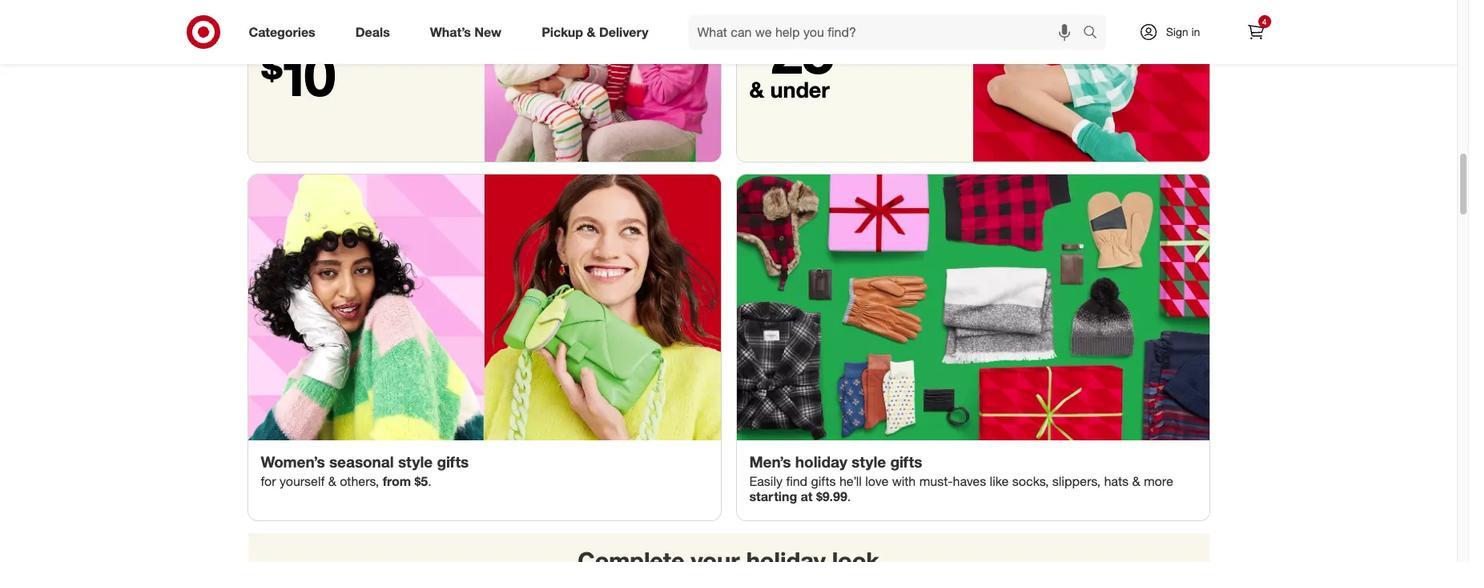Task type: vqa. For each thing, say whether or not it's contained in the screenshot.
& in the Women's seasonal style gifts for yourself & others, from $5 .
yes



Task type: describe. For each thing, give the bounding box(es) containing it.
pajamas
[[261, 3, 343, 29]]

. inside women's seasonal style gifts for yourself & others, from $5 .
[[428, 474, 432, 490]]

easily
[[750, 474, 783, 490]]

deals
[[356, 24, 390, 40]]

gifts for women's seasonal style gifts
[[437, 452, 469, 471]]

carousel region
[[248, 534, 1210, 562]]

sign
[[1166, 25, 1189, 38]]

search button
[[1076, 14, 1114, 53]]

categories
[[249, 24, 315, 40]]

women's seasonal style gifts for yourself & others, from $5 .
[[261, 452, 469, 490]]

socks,
[[1013, 474, 1049, 490]]

& under
[[750, 76, 830, 102]]

search
[[1076, 25, 1114, 41]]

hats
[[1104, 474, 1129, 490]]

pickup & delivery link
[[528, 14, 669, 50]]

matching
[[261, 0, 351, 7]]

4 link
[[1238, 14, 1274, 50]]

what's new link
[[416, 14, 522, 50]]

What can we help you find? suggestions appear below search field
[[688, 14, 1087, 50]]

more
[[1144, 474, 1174, 490]]

holiday for men's
[[796, 452, 848, 471]]

find
[[786, 474, 808, 490]]

new
[[475, 24, 502, 40]]

must- inside men's holiday style gifts easily find gifts he'll love with must-haves like socks, slippers, hats & more starting at $9.99 .
[[920, 474, 953, 490]]

yourself
[[280, 474, 325, 490]]

others,
[[340, 474, 379, 490]]

what's new
[[430, 24, 502, 40]]

like
[[990, 474, 1009, 490]]

4
[[1263, 17, 1267, 26]]

& right pickup
[[587, 24, 596, 40]]

what's
[[430, 24, 471, 40]]

& left under on the top right of page
[[750, 76, 764, 102]]

love
[[866, 474, 889, 490]]

style for holiday
[[852, 452, 886, 471]]



Task type: locate. For each thing, give the bounding box(es) containing it.
0 horizontal spatial haves
[[806, 3, 862, 29]]

pickup
[[542, 24, 583, 40]]

holiday for matching
[[357, 0, 426, 7]]

he'll
[[840, 474, 862, 490]]

haves
[[806, 3, 862, 29], [953, 474, 986, 490]]

0 horizontal spatial .
[[428, 474, 432, 490]]

1 style from the left
[[398, 452, 433, 471]]

seasonal
[[329, 452, 394, 471]]

men's
[[750, 452, 791, 471]]

with
[[892, 474, 916, 490]]

sign in
[[1166, 25, 1201, 38]]

1 horizontal spatial holiday
[[796, 452, 848, 471]]

. left love
[[848, 489, 851, 505]]

1 vertical spatial haves
[[953, 474, 986, 490]]

$5
[[415, 474, 428, 490]]

0 vertical spatial must-
[[750, 3, 806, 29]]

0 horizontal spatial gifts
[[437, 452, 469, 471]]

delivery
[[599, 24, 649, 40]]

. inside men's holiday style gifts easily find gifts he'll love with must-haves like socks, slippers, hats & more starting at $9.99 .
[[848, 489, 851, 505]]

style
[[398, 452, 433, 471], [852, 452, 886, 471]]

1 horizontal spatial gifts
[[811, 474, 836, 490]]

1 vertical spatial holiday
[[796, 452, 848, 471]]

at
[[801, 489, 813, 505]]

1 vertical spatial must-
[[920, 474, 953, 490]]

style inside women's seasonal style gifts for yourself & others, from $5 .
[[398, 452, 433, 471]]

sign in link
[[1125, 14, 1226, 50]]

deals link
[[342, 14, 410, 50]]

under
[[770, 76, 830, 102]]

1 horizontal spatial haves
[[953, 474, 986, 490]]

pickup & delivery
[[542, 24, 649, 40]]

style up love
[[852, 452, 886, 471]]

$9.99
[[816, 489, 848, 505]]

from down matching
[[261, 26, 309, 52]]

& inside men's holiday style gifts easily find gifts he'll love with must-haves like socks, slippers, hats & more starting at $9.99 .
[[1133, 474, 1141, 490]]

style inside men's holiday style gifts easily find gifts he'll love with must-haves like socks, slippers, hats & more starting at $9.99 .
[[852, 452, 886, 471]]

0 horizontal spatial must-
[[750, 3, 806, 29]]

gifts for men's holiday style gifts
[[891, 452, 923, 471]]

1 horizontal spatial from
[[383, 474, 411, 490]]

0 horizontal spatial from
[[261, 26, 309, 52]]

must- right with
[[920, 474, 953, 490]]

& left others,
[[328, 474, 336, 490]]

slippers,
[[1053, 474, 1101, 490]]

starting
[[750, 489, 797, 505]]

0 vertical spatial haves
[[806, 3, 862, 29]]

1 horizontal spatial must-
[[920, 474, 953, 490]]

for
[[261, 474, 276, 490]]

matching holiday pajamas from
[[261, 0, 426, 52]]

holiday
[[357, 0, 426, 7], [796, 452, 848, 471]]

women's
[[261, 452, 325, 471]]

$10
[[261, 40, 336, 110]]

holiday up deals link
[[357, 0, 426, 7]]

&
[[587, 24, 596, 40], [750, 76, 764, 102], [328, 474, 336, 490], [1133, 474, 1141, 490]]

0 horizontal spatial style
[[398, 452, 433, 471]]

2 horizontal spatial gifts
[[891, 452, 923, 471]]

haves inside men's holiday style gifts easily find gifts he'll love with must-haves like socks, slippers, hats & more starting at $9.99 .
[[953, 474, 986, 490]]

holiday inside matching holiday pajamas from
[[357, 0, 426, 7]]

from inside women's seasonal style gifts for yourself & others, from $5 .
[[383, 474, 411, 490]]

. right others,
[[428, 474, 432, 490]]

men's holiday style gifts easily find gifts he'll love with must-haves like socks, slippers, hats & more starting at $9.99 .
[[750, 452, 1174, 505]]

categories link
[[235, 14, 336, 50]]

must-
[[750, 3, 806, 29], [920, 474, 953, 490]]

0 vertical spatial from
[[261, 26, 309, 52]]

0 horizontal spatial holiday
[[357, 0, 426, 7]]

& inside women's seasonal style gifts for yourself & others, from $5 .
[[328, 474, 336, 490]]

0 vertical spatial holiday
[[357, 0, 426, 7]]

from
[[261, 26, 309, 52], [383, 474, 411, 490]]

from left $5 at the bottom left of page
[[383, 474, 411, 490]]

must-haves
[[750, 3, 862, 29]]

style for seasonal
[[398, 452, 433, 471]]

in
[[1192, 25, 1201, 38]]

1 horizontal spatial .
[[848, 489, 851, 505]]

holiday up find
[[796, 452, 848, 471]]

1 vertical spatial from
[[383, 474, 411, 490]]

gifts
[[437, 452, 469, 471], [891, 452, 923, 471], [811, 474, 836, 490]]

gifts inside women's seasonal style gifts for yourself & others, from $5 .
[[437, 452, 469, 471]]

$25
[[750, 18, 835, 87]]

1 horizontal spatial style
[[852, 452, 886, 471]]

holiday inside men's holiday style gifts easily find gifts he'll love with must-haves like socks, slippers, hats & more starting at $9.99 .
[[796, 452, 848, 471]]

.
[[428, 474, 432, 490], [848, 489, 851, 505]]

must- up & under in the right of the page
[[750, 3, 806, 29]]

& right "hats"
[[1133, 474, 1141, 490]]

2 style from the left
[[852, 452, 886, 471]]

style up $5 at the bottom left of page
[[398, 452, 433, 471]]

from inside matching holiday pajamas from
[[261, 26, 309, 52]]



